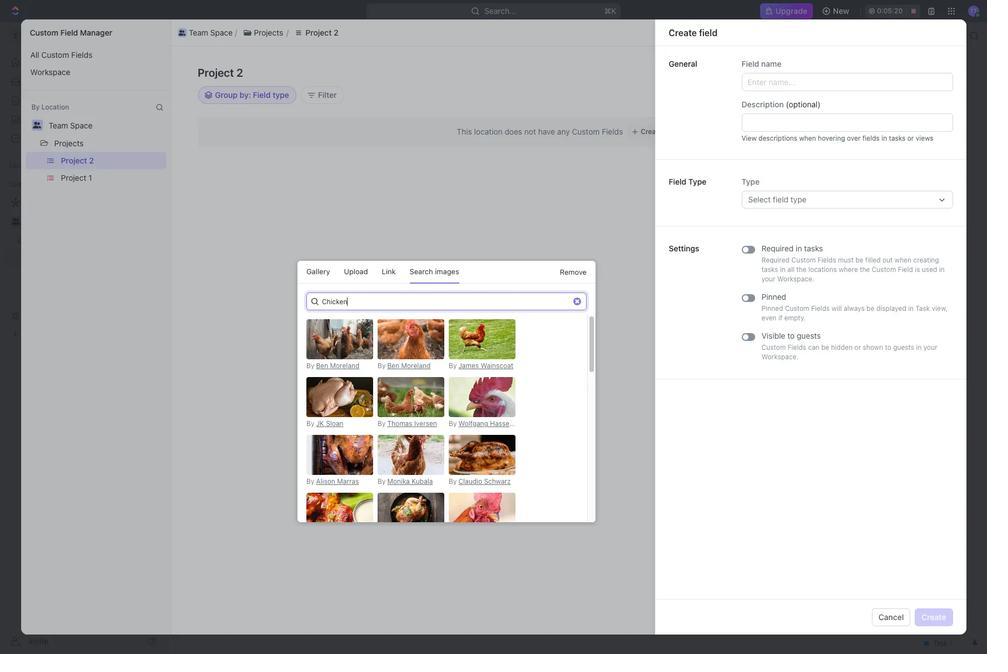 Task type: describe. For each thing, give the bounding box(es) containing it.
empty.
[[785, 314, 806, 322]]

thomas iversen link
[[387, 419, 437, 428]]

0 horizontal spatial team space button
[[44, 116, 98, 134]]

search...
[[484, 6, 516, 16]]

1 mins from the top
[[874, 106, 889, 114]]

1 vertical spatial project 2 button
[[56, 152, 166, 169]]

track time
[[487, 349, 527, 359]]

favorites
[[9, 161, 38, 170]]

create new field
[[874, 68, 934, 77]]

2 required from the top
[[762, 256, 790, 264]]

1 15 from the top
[[865, 248, 872, 256]]

visible to guests custom fields can be hidden or shown to guests in your workspace.
[[762, 331, 938, 361]]

Edit task name text field
[[118, 312, 596, 334]]

creating
[[914, 256, 939, 264]]

1 ben from the left
[[316, 362, 328, 370]]

2 the from the left
[[860, 265, 870, 274]]

progress for 15 mins
[[790, 248, 818, 256]]

added
[[722, 141, 742, 150]]

thomas
[[387, 419, 412, 428]]

wainscoat
[[481, 362, 513, 370]]

jk sloan link
[[316, 419, 344, 428]]

custom field manager
[[30, 28, 112, 37]]

out
[[883, 256, 893, 264]]

do for 15 mins
[[841, 275, 850, 283]]

when inside required in tasks required custom fields must be filled out when creating tasks in all the locations where the custom field is used in your workspace.
[[895, 256, 912, 264]]

inbox
[[27, 77, 46, 86]]

workspace button
[[25, 63, 166, 81]]

moreland for first ben moreland link from the right
[[401, 362, 431, 370]]

0 horizontal spatial project 2 link
[[207, 42, 239, 51]]

add for add description
[[140, 438, 154, 448]]

workspace. inside visible to guests custom fields can be hidden or shown to guests in your workspace.
[[762, 353, 799, 361]]

fields inside button
[[71, 50, 92, 60]]

inbox link
[[4, 73, 161, 91]]

have
[[538, 127, 555, 136]]

not
[[524, 127, 536, 136]]

1 horizontal spatial user group image
[[179, 30, 186, 35]]

custom up the all
[[792, 256, 816, 264]]

subtasks
[[166, 479, 205, 489]]

sloan
[[326, 419, 344, 428]]

add task
[[907, 71, 941, 81]]

2 15 mins from the top
[[865, 275, 889, 283]]

user group image inside team space link
[[177, 33, 184, 38]]

list
[[250, 103, 263, 112]]

activity
[[911, 87, 933, 94]]

add for add task
[[907, 71, 922, 81]]

or for when
[[908, 134, 914, 142]]

watcher:
[[744, 141, 771, 150]]

by for thomas iversen link
[[378, 419, 386, 428]]

1 status from the top
[[737, 123, 756, 132]]

do for 17 mins
[[809, 123, 818, 132]]

fields inside pinned pinned custom fields will always be displayed in task view, even if empty.
[[811, 304, 830, 313]]

1 horizontal spatial projects button
[[237, 26, 289, 39]]

new
[[833, 6, 850, 16]]

2 status from the top
[[737, 168, 756, 176]]

by jk sloan
[[306, 419, 344, 428]]

existing
[[810, 68, 838, 77]]

docs link
[[4, 92, 161, 110]]

2 changed status from from the top
[[706, 168, 774, 176]]

2 pinned from the top
[[762, 304, 783, 313]]

17 mins for from
[[865, 123, 889, 132]]

16
[[865, 186, 872, 194]]

3 changed from the top
[[707, 186, 735, 194]]

fields inside visible to guests custom fields can be hidden or shown to guests in your workspace.
[[788, 343, 806, 352]]

fields inside required in tasks required custom fields must be filled out when creating tasks in all the locations where the custom field is used in your workspace.
[[818, 256, 836, 264]]

task sidebar navigation tab list
[[910, 67, 934, 132]]

created
[[734, 42, 759, 51]]

hide button
[[573, 128, 597, 141]]

filled
[[866, 256, 881, 264]]

fields
[[863, 134, 880, 142]]

always
[[844, 304, 865, 313]]

5 changed from the top
[[707, 275, 735, 283]]

1 horizontal spatial project 2 link
[[293, 29, 343, 42]]

5 mins from the top
[[874, 248, 889, 256]]

be for guests
[[822, 343, 829, 352]]

descriptions
[[759, 134, 798, 142]]

4 status from the top
[[737, 248, 756, 256]]

(optional)
[[786, 100, 821, 109]]

claudio schwarz link
[[459, 477, 511, 486]]

alison
[[316, 477, 335, 486]]

by for alison marras link on the bottom of the page
[[306, 477, 315, 486]]

can
[[808, 343, 820, 352]]

upgrade link
[[760, 3, 813, 19]]

track
[[487, 349, 507, 359]]

search for search
[[811, 103, 837, 112]]

3 from from the top
[[758, 186, 772, 194]]

to do for 15
[[830, 275, 850, 283]]

1 horizontal spatial /
[[236, 31, 238, 40]]

5 from from the top
[[758, 275, 772, 283]]

workspace
[[30, 67, 70, 77]]

home link
[[4, 54, 161, 72]]

your inside required in tasks required custom fields must be filled out when creating tasks in all the locations where the custom field is used in your workspace.
[[762, 275, 776, 283]]

team space link
[[173, 29, 234, 42]]

2 changed from the top
[[707, 168, 735, 176]]

0 vertical spatial guests
[[797, 331, 821, 340]]

tree inside sidebar navigation
[[4, 194, 161, 344]]

share
[[803, 42, 825, 51]]

by for james wainscoat link
[[449, 362, 457, 370]]

task inside button
[[924, 71, 941, 81]]

2 mins from the top
[[874, 123, 889, 132]]

jk
[[316, 419, 324, 428]]

created this task
[[706, 106, 760, 114]]

0 horizontal spatial projects link
[[166, 42, 195, 51]]

list containing team space
[[175, 26, 946, 39]]

2 from from the top
[[758, 168, 772, 176]]

add description button
[[122, 434, 592, 452]]

create for field
[[669, 28, 697, 38]]

marras
[[337, 477, 359, 486]]

all
[[788, 265, 795, 274]]

0 horizontal spatial when
[[799, 134, 816, 142]]

custom inside visible to guests custom fields can be hidden or shown to guests in your workspace.
[[762, 343, 786, 352]]

description (optional)
[[742, 100, 821, 109]]

2 15 from the top
[[865, 275, 872, 283]]

2 horizontal spatial /
[[288, 31, 291, 40]]

alison marras link
[[316, 477, 359, 486]]

sidebar navigation
[[0, 22, 166, 654]]

james
[[459, 362, 479, 370]]

0 horizontal spatial /
[[200, 42, 202, 51]]

projects / project 2
[[166, 42, 239, 51]]

4 from from the top
[[758, 248, 772, 256]]

eloisefrancis23@gmail. com
[[694, 141, 849, 159]]

time
[[509, 349, 527, 359]]

home
[[27, 58, 48, 67]]

is
[[915, 265, 920, 274]]

in inside visible to guests custom fields can be hidden or shown to guests in your workspace.
[[916, 343, 922, 352]]

in up complete
[[796, 244, 802, 253]]

gallery
[[306, 267, 330, 276]]

field down the created
[[742, 59, 759, 68]]

1 changed status from from the top
[[706, 123, 774, 132]]

cancel button
[[872, 608, 911, 626]]

your inside visible to guests custom fields can be hidden or shown to guests in your workspace.
[[924, 343, 938, 352]]

field left type
[[669, 177, 687, 186]]

create one
[[641, 127, 676, 136]]

0 horizontal spatial projects button
[[49, 134, 89, 152]]

1 from from the top
[[758, 123, 772, 132]]

subtasks button
[[162, 474, 209, 494]]

8686faf0v
[[163, 291, 198, 300]]

in right used
[[939, 265, 945, 274]]

by monika kubala
[[378, 477, 433, 486]]

calendar link
[[282, 100, 317, 115]]

hasselmann
[[490, 419, 529, 428]]

task sidebar content section
[[671, 61, 905, 626]]

spaces
[[9, 180, 32, 189]]

or for guests
[[855, 343, 861, 352]]

board link
[[205, 100, 229, 115]]

com
[[694, 141, 849, 159]]

by wolfgang hasselmann
[[449, 419, 529, 428]]

must
[[838, 256, 854, 264]]

favorites button
[[4, 159, 43, 172]]

you for 16 mins
[[694, 186, 706, 194]]

by for wolfgang hasselmann link
[[449, 419, 457, 428]]

fields right the hide
[[602, 127, 623, 136]]

name
[[761, 59, 782, 68]]

space inside team space link
[[208, 31, 231, 40]]

5 changed status from from the top
[[706, 275, 774, 283]]

by for jk sloan link
[[306, 419, 315, 428]]

3 changed status from from the top
[[706, 186, 774, 194]]

0:05:20
[[877, 7, 903, 15]]

by location
[[31, 103, 69, 111]]



Task type: locate. For each thing, give the bounding box(es) containing it.
in right displayed
[[908, 304, 914, 313]]

list containing project 2
[[21, 152, 170, 186]]

15 mins up 5 mins
[[865, 275, 889, 283]]

fields left can
[[788, 343, 806, 352]]

create left "one"
[[641, 127, 662, 136]]

2 ben from the left
[[387, 362, 399, 370]]

user group image up projects / project 2
[[179, 30, 186, 35]]

moreland for first ben moreland link from left
[[330, 362, 360, 370]]

1 horizontal spatial ben
[[387, 362, 399, 370]]

1 horizontal spatial tasks
[[804, 244, 823, 253]]

in progress
[[781, 186, 820, 194], [781, 248, 820, 256]]

project 1
[[61, 173, 92, 182]]

0 vertical spatial team space button
[[175, 26, 235, 39]]

user group image
[[177, 33, 184, 38], [11, 218, 20, 225]]

create right 'cancel'
[[922, 612, 946, 622]]

1 horizontal spatial or
[[908, 134, 914, 142]]

project 1 button
[[56, 169, 166, 186]]

5
[[868, 293, 872, 301]]

1 horizontal spatial search
[[811, 103, 837, 112]]

progress for 16 mins
[[790, 186, 818, 194]]

17
[[785, 42, 792, 51], [865, 106, 872, 114], [865, 123, 872, 132], [865, 141, 872, 150]]

general
[[669, 59, 697, 68]]

new
[[900, 68, 916, 77]]

0 vertical spatial projects button
[[237, 26, 289, 39]]

0 horizontal spatial search
[[410, 267, 433, 276]]

0 vertical spatial be
[[856, 256, 864, 264]]

to do up eloisefrancis23@gmail.
[[798, 123, 818, 132]]

2 horizontal spatial field
[[918, 68, 934, 77]]

0 vertical spatial your
[[762, 275, 776, 283]]

task left view,
[[916, 304, 930, 313]]

progress up the all
[[790, 248, 818, 256]]

in
[[882, 134, 887, 142], [783, 186, 789, 194], [796, 244, 802, 253], [783, 248, 789, 256], [780, 265, 786, 274], [939, 265, 945, 274], [908, 304, 914, 313], [916, 343, 922, 352]]

search left images
[[410, 267, 433, 276]]

when left hovering
[[799, 134, 816, 142]]

custom down visible
[[762, 343, 786, 352]]

be down 5
[[867, 304, 875, 313]]

workspace. down the all
[[778, 275, 814, 283]]

0 vertical spatial you
[[694, 186, 706, 194]]

user group image down manager
[[97, 43, 105, 50]]

or left views
[[908, 134, 914, 142]]

1 by ben moreland from the left
[[306, 362, 360, 370]]

wolfgang hasselmann link
[[459, 419, 529, 428]]

board
[[207, 103, 229, 112]]

to do for 17
[[798, 123, 818, 132]]

4 mins from the top
[[874, 186, 889, 194]]

iversen
[[414, 419, 437, 428]]

projects button
[[237, 26, 289, 39], [49, 134, 89, 152]]

in progress up the all
[[781, 248, 820, 256]]

be for custom
[[867, 304, 875, 313]]

in progress down eloisefrancis23@gmail.
[[781, 186, 820, 194]]

upgrade
[[776, 6, 808, 16]]

0 horizontal spatial guests
[[797, 331, 821, 340]]

None text field
[[742, 113, 953, 132]]

0 horizontal spatial the
[[797, 265, 807, 274]]

be inside required in tasks required custom fields must be filled out when creating tasks in all the locations where the custom field is used in your workspace.
[[856, 256, 864, 264]]

3 17 mins from the top
[[865, 141, 889, 150]]

6 mins from the top
[[874, 275, 889, 283]]

0 horizontal spatial do
[[809, 123, 818, 132]]

0 vertical spatial task
[[924, 71, 941, 81]]

view
[[742, 134, 757, 142]]

0 vertical spatial or
[[908, 134, 914, 142]]

team for the rightmost user group icon
[[189, 28, 208, 37]]

dashboards link
[[4, 111, 161, 128]]

2 vertical spatial list
[[21, 152, 170, 186]]

4 changed from the top
[[707, 248, 735, 256]]

be right can
[[822, 343, 829, 352]]

15 left out
[[865, 248, 872, 256]]

guests
[[797, 331, 821, 340], [893, 343, 915, 352]]

visible
[[762, 331, 786, 340]]

1 vertical spatial 15
[[865, 275, 872, 283]]

create left new
[[874, 68, 898, 77]]

0 horizontal spatial user group image
[[11, 218, 20, 225]]

search inside button
[[811, 103, 837, 112]]

do up eloisefrancis23@gmail.
[[809, 123, 818, 132]]

custom up empty.
[[785, 304, 810, 313]]

0 vertical spatial 15 mins
[[865, 248, 889, 256]]

1 progress from the top
[[790, 186, 818, 194]]

search up hovering
[[811, 103, 837, 112]]

16 mins
[[865, 186, 889, 194]]

2 17 mins from the top
[[865, 123, 889, 132]]

in up the all
[[783, 248, 789, 256]]

do down where
[[841, 275, 850, 283]]

1 horizontal spatial ben moreland link
[[387, 362, 431, 370]]

complete
[[781, 275, 815, 283]]

4 changed status from from the top
[[706, 248, 774, 256]]

shown
[[863, 343, 883, 352]]

user group image down spaces at the left
[[11, 218, 20, 225]]

projects link
[[240, 29, 286, 42], [166, 42, 195, 51]]

0 horizontal spatial add
[[140, 438, 154, 448]]

project 2
[[306, 28, 339, 37], [307, 31, 340, 40], [193, 66, 259, 85], [198, 66, 243, 79], [61, 156, 94, 165]]

search for search images
[[410, 267, 433, 276]]

create button
[[915, 608, 953, 626]]

in right fields
[[882, 134, 887, 142]]

2 vertical spatial tasks
[[762, 265, 778, 274]]

17 for created this task
[[865, 106, 872, 114]]

1 vertical spatial 15 mins
[[865, 275, 889, 283]]

task up activity at the top
[[924, 71, 941, 81]]

description
[[156, 438, 196, 448]]

17 for changed status from
[[865, 123, 872, 132]]

field for add existing field
[[840, 68, 857, 77]]

0 vertical spatial user group image
[[179, 30, 186, 35]]

by for first ben moreland link from the right
[[378, 362, 386, 370]]

list down dashboards link
[[21, 152, 170, 186]]

any
[[557, 127, 570, 136]]

1 horizontal spatial add
[[793, 68, 808, 77]]

2 vertical spatial be
[[822, 343, 829, 352]]

nov
[[771, 42, 783, 51]]

user group image
[[179, 30, 186, 35], [97, 43, 105, 50]]

1 horizontal spatial moreland
[[401, 362, 431, 370]]

be inside pinned pinned custom fields will always be displayed in task view, even if empty.
[[867, 304, 875, 313]]

0 vertical spatial do
[[809, 123, 818, 132]]

1 vertical spatial to do
[[830, 275, 850, 283]]

create up general
[[669, 28, 697, 38]]

when right out
[[895, 256, 912, 264]]

1 horizontal spatial projects link
[[240, 29, 286, 42]]

by
[[31, 103, 40, 111], [306, 362, 315, 370], [378, 362, 386, 370], [449, 362, 457, 370], [306, 419, 315, 428], [378, 419, 386, 428], [449, 419, 457, 428], [306, 477, 315, 486], [378, 477, 386, 486], [449, 477, 457, 486]]

0 horizontal spatial by ben moreland
[[306, 362, 360, 370]]

0 horizontal spatial or
[[855, 343, 861, 352]]

by ben moreland down dates
[[378, 362, 431, 370]]

1 horizontal spatial when
[[895, 256, 912, 264]]

by ben moreland
[[306, 362, 360, 370], [378, 362, 431, 370]]

2 ben moreland link from the left
[[387, 362, 431, 370]]

2 vertical spatial 17 mins
[[865, 141, 889, 150]]

1 horizontal spatial team space button
[[175, 26, 235, 39]]

location
[[474, 127, 503, 136]]

17 for added watcher:
[[865, 141, 872, 150]]

7 mins from the top
[[874, 293, 889, 301]]

by for monika kubala link
[[378, 477, 386, 486]]

by james wainscoat
[[449, 362, 513, 370]]

0 vertical spatial project 2 button
[[289, 26, 344, 39]]

custom down out
[[872, 265, 896, 274]]

0 horizontal spatial field
[[699, 28, 718, 38]]

1 vertical spatial task
[[916, 304, 930, 313]]

views
[[916, 134, 934, 142]]

custom up the workspace
[[41, 50, 69, 60]]

0 horizontal spatial moreland
[[330, 362, 360, 370]]

0 vertical spatial when
[[799, 134, 816, 142]]

1 vertical spatial your
[[924, 343, 938, 352]]

0 vertical spatial pinned
[[762, 292, 786, 301]]

list down ⌘k
[[175, 26, 946, 39]]

or
[[908, 134, 914, 142], [855, 343, 861, 352]]

field left "is"
[[898, 265, 913, 274]]

17 mins for task
[[865, 106, 889, 114]]

custom up all
[[30, 28, 58, 37]]

1 horizontal spatial by ben moreland
[[378, 362, 431, 370]]

tree
[[4, 194, 161, 344]]

all custom fields button
[[25, 46, 166, 63]]

new button
[[818, 2, 856, 20]]

1 horizontal spatial user group image
[[177, 33, 184, 38]]

1 you from the top
[[694, 186, 706, 194]]

1 the from the left
[[797, 265, 807, 274]]

list
[[175, 26, 946, 39], [21, 46, 170, 81], [21, 152, 170, 186]]

monika kubala link
[[387, 477, 433, 486]]

project 2 inside project 2 link
[[307, 31, 340, 40]]

by for claudio schwarz link at the bottom of page
[[449, 477, 457, 486]]

0 vertical spatial to do
[[798, 123, 818, 132]]

1 vertical spatial progress
[[790, 248, 818, 256]]

15 mins
[[865, 248, 889, 256], [865, 275, 889, 283]]

in down com
[[783, 186, 789, 194]]

table
[[337, 103, 357, 112]]

⌘k
[[604, 6, 616, 16]]

3 status from the top
[[737, 186, 756, 194]]

you for 15 mins
[[694, 248, 706, 256]]

1 changed from the top
[[707, 123, 735, 132]]

17 mins
[[865, 106, 889, 114], [865, 123, 889, 132], [865, 141, 889, 150]]

0 vertical spatial workspace.
[[778, 275, 814, 283]]

description
[[742, 100, 784, 109]]

3 mins from the top
[[874, 141, 889, 150]]

1 vertical spatial pinned
[[762, 304, 783, 313]]

in right 'shown'
[[916, 343, 922, 352]]

guests up can
[[797, 331, 821, 340]]

1 vertical spatial tasks
[[804, 244, 823, 253]]

5 status from the top
[[737, 275, 756, 283]]

progress down eloisefrancis23@gmail.
[[790, 186, 818, 194]]

tasks left the all
[[762, 265, 778, 274]]

Search tasks... text field
[[849, 126, 960, 143]]

1 horizontal spatial to do
[[830, 275, 850, 283]]

1 vertical spatial required
[[762, 256, 790, 264]]

1 ben moreland link from the left
[[316, 362, 360, 370]]

be left filled
[[856, 256, 864, 264]]

1 in progress from the top
[[781, 186, 820, 194]]

1 vertical spatial in progress
[[781, 248, 820, 256]]

if
[[779, 314, 783, 322]]

0 vertical spatial tasks
[[889, 134, 906, 142]]

view descriptions when hovering over fields in tasks or views
[[742, 134, 934, 142]]

moreland down edit task name text field
[[330, 362, 360, 370]]

create for new
[[874, 68, 898, 77]]

custom right any
[[572, 127, 600, 136]]

the down filled
[[860, 265, 870, 274]]

2 horizontal spatial add
[[907, 71, 922, 81]]

guests right 'shown'
[[893, 343, 915, 352]]

the up complete
[[797, 265, 807, 274]]

in inside pinned pinned custom fields will always be displayed in task view, even if empty.
[[908, 304, 914, 313]]

0 horizontal spatial to do
[[798, 123, 818, 132]]

user group image up projects / project 2
[[177, 33, 184, 38]]

15 up 5
[[865, 275, 872, 283]]

0 vertical spatial 17 mins
[[865, 106, 889, 114]]

clear search image
[[573, 298, 581, 305]]

moreland left james
[[401, 362, 431, 370]]

by claudio schwarz
[[449, 477, 511, 486]]

1
[[88, 173, 92, 182]]

calendar
[[284, 103, 317, 112]]

1 vertical spatial search
[[410, 267, 433, 276]]

or inside visible to guests custom fields can be hidden or shown to guests in your workspace.
[[855, 343, 861, 352]]

add existing field
[[793, 68, 857, 77]]

field up all custom fields
[[60, 28, 78, 37]]

0 vertical spatial search
[[811, 103, 837, 112]]

fields left will
[[811, 304, 830, 313]]

1 horizontal spatial your
[[924, 343, 938, 352]]

add for add existing field
[[793, 68, 808, 77]]

1 vertical spatial user group image
[[97, 43, 105, 50]]

workspace.
[[778, 275, 814, 283], [762, 353, 799, 361]]

add
[[793, 68, 808, 77], [907, 71, 922, 81], [140, 438, 154, 448]]

or left 'shown'
[[855, 343, 861, 352]]

team space button down location
[[44, 116, 98, 134]]

0 vertical spatial user group image
[[177, 33, 184, 38]]

this
[[733, 106, 745, 114]]

0 horizontal spatial tasks
[[762, 265, 778, 274]]

1 horizontal spatial project 2 button
[[289, 26, 344, 39]]

custom inside button
[[41, 50, 69, 60]]

1 pinned from the top
[[762, 292, 786, 301]]

2 you from the top
[[694, 248, 706, 256]]

dashboards
[[27, 115, 70, 124]]

custom inside pinned pinned custom fields will always be displayed in task view, even if empty.
[[785, 304, 810, 313]]

attachments
[[118, 515, 178, 526]]

attachments button
[[118, 507, 596, 534]]

this location does not have any custom fields
[[457, 127, 623, 136]]

invite
[[29, 636, 48, 646]]

fields up locations
[[818, 256, 836, 264]]

by ben moreland down edit task name text field
[[306, 362, 360, 370]]

0 horizontal spatial ben
[[316, 362, 328, 370]]

from
[[758, 123, 772, 132], [758, 168, 772, 176], [758, 186, 772, 194], [758, 248, 772, 256], [758, 275, 772, 283]]

2 moreland from the left
[[401, 362, 431, 370]]

1 vertical spatial team space button
[[44, 116, 98, 134]]

james wainscoat link
[[459, 362, 513, 370]]

8686faf0v button
[[159, 289, 202, 302]]

1 vertical spatial guests
[[893, 343, 915, 352]]

1 vertical spatial when
[[895, 256, 912, 264]]

2 by ben moreland from the left
[[378, 362, 431, 370]]

create one button
[[628, 125, 681, 139]]

task inside pinned pinned custom fields will always be displayed in task view, even if empty.
[[916, 304, 930, 313]]

be inside visible to guests custom fields can be hidden or shown to guests in your workspace.
[[822, 343, 829, 352]]

add existing field button
[[786, 64, 863, 82]]

list containing all custom fields
[[21, 46, 170, 81]]

in progress for 15 mins
[[781, 248, 820, 256]]

0 vertical spatial in progress
[[781, 186, 820, 194]]

1 horizontal spatial guests
[[893, 343, 915, 352]]

list down manager
[[21, 46, 170, 81]]

cancel
[[879, 612, 904, 622]]

Search... text field
[[313, 293, 569, 310]]

0 horizontal spatial be
[[822, 343, 829, 352]]

by for first ben moreland link from left
[[306, 362, 315, 370]]

team space button up projects / project 2
[[175, 26, 235, 39]]

team for user group image inside team space link
[[187, 31, 206, 40]]

claudio
[[459, 477, 482, 486]]

by alison marras
[[306, 477, 359, 486]]

0 vertical spatial 15
[[865, 248, 872, 256]]

0 vertical spatial progress
[[790, 186, 818, 194]]

1 vertical spatial user group image
[[11, 218, 20, 225]]

1 15 mins from the top
[[865, 248, 889, 256]]

workspace. inside required in tasks required custom fields must be filled out when creating tasks in all the locations where the custom field is used in your workspace.
[[778, 275, 814, 283]]

fields up workspace 'button'
[[71, 50, 92, 60]]

15 mins right the must at top right
[[865, 248, 889, 256]]

changed status from
[[706, 123, 774, 132], [706, 168, 774, 176], [706, 186, 774, 194], [706, 248, 774, 256], [706, 275, 774, 283]]

field inside required in tasks required custom fields must be filled out when creating tasks in all the locations where the custom field is used in your workspace.
[[898, 265, 913, 274]]

tasks up locations
[[804, 244, 823, 253]]

1 vertical spatial be
[[867, 304, 875, 313]]

1 required from the top
[[762, 244, 794, 253]]

your left complete
[[762, 275, 776, 283]]

field for create new field
[[918, 68, 934, 77]]

1 17 mins from the top
[[865, 106, 889, 114]]

hovering
[[818, 134, 845, 142]]

send
[[868, 601, 886, 610]]

1 horizontal spatial do
[[841, 275, 850, 283]]

0 horizontal spatial ben moreland link
[[316, 362, 360, 370]]

used
[[922, 265, 937, 274]]

in progress for 16 mins
[[781, 186, 820, 194]]

0 horizontal spatial user group image
[[97, 43, 105, 50]]

projects
[[254, 28, 283, 37], [254, 31, 284, 40], [166, 42, 195, 51], [54, 139, 84, 148]]

in left the all
[[780, 265, 786, 274]]

this
[[457, 127, 472, 136]]

create for one
[[641, 127, 662, 136]]

2 progress from the top
[[790, 248, 818, 256]]

add inside button
[[793, 68, 808, 77]]

1 vertical spatial you
[[694, 248, 706, 256]]

1 vertical spatial or
[[855, 343, 861, 352]]

1 horizontal spatial the
[[860, 265, 870, 274]]

created on nov 17
[[734, 42, 792, 51]]

Enter name... text field
[[742, 73, 953, 91]]

share button
[[797, 38, 831, 56]]

create
[[669, 28, 697, 38], [874, 68, 898, 77], [641, 127, 662, 136], [922, 612, 946, 622]]

tasks right fields
[[889, 134, 906, 142]]

your down view,
[[924, 343, 938, 352]]

all
[[30, 50, 39, 60]]

1 vertical spatial projects button
[[49, 134, 89, 152]]

0 horizontal spatial your
[[762, 275, 776, 283]]

user group image inside sidebar navigation
[[11, 218, 20, 225]]

ben moreland link
[[316, 362, 360, 370], [387, 362, 431, 370]]

0 vertical spatial required
[[762, 244, 794, 253]]

create new field button
[[867, 64, 940, 82]]

1 vertical spatial list
[[21, 46, 170, 81]]

0 horizontal spatial project 2 button
[[56, 152, 166, 169]]

2
[[334, 28, 339, 37], [335, 31, 340, 40], [234, 42, 239, 51], [237, 66, 243, 79], [246, 66, 256, 85], [89, 156, 94, 165]]

hidden
[[831, 343, 853, 352]]

1 moreland from the left
[[330, 362, 360, 370]]

2 horizontal spatial be
[[867, 304, 875, 313]]

1 vertical spatial 17 mins
[[865, 123, 889, 132]]

to
[[783, 123, 791, 132], [800, 123, 807, 132], [820, 186, 827, 194], [820, 248, 827, 256], [815, 275, 823, 283], [832, 275, 839, 283], [788, 331, 795, 340], [885, 343, 892, 352]]

list link
[[248, 100, 263, 115]]

2 in progress from the top
[[781, 248, 820, 256]]

project inside project 1 button
[[61, 173, 86, 182]]

workspace. down visible
[[762, 353, 799, 361]]

to do down where
[[830, 275, 850, 283]]



Task type: vqa. For each thing, say whether or not it's contained in the screenshot.
left 3
no



